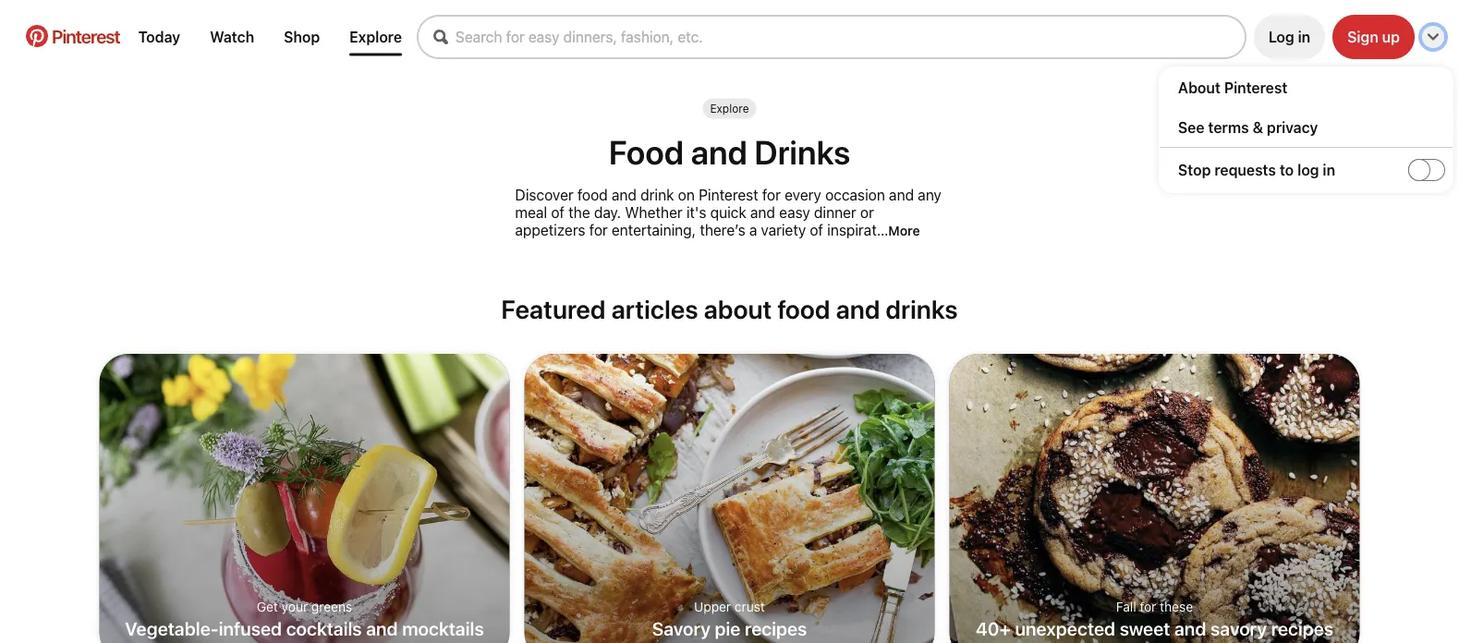 Task type: vqa. For each thing, say whether or not it's contained in the screenshot.
Ads
no



Task type: locate. For each thing, give the bounding box(es) containing it.
get
[[257, 599, 278, 614]]

in
[[1299, 28, 1311, 46], [1324, 161, 1336, 179]]

explore link up food and drinks at the top of page
[[711, 102, 749, 115]]

and left the 'easy'
[[751, 203, 776, 221]]

1 vertical spatial in
[[1324, 161, 1336, 179]]

2 vertical spatial pinterest
[[699, 186, 759, 203]]

in right log
[[1324, 161, 1336, 179]]

privacy
[[1268, 118, 1319, 136]]

articles
[[612, 294, 699, 325]]

or
[[861, 203, 875, 221]]

requests
[[1215, 161, 1277, 179]]

infused
[[219, 618, 282, 640]]

shop link
[[277, 21, 327, 53]]

0 vertical spatial pinterest
[[52, 25, 120, 47]]

watch link
[[203, 21, 262, 53]]

greens
[[312, 599, 352, 614]]

today link
[[131, 21, 188, 53]]

0 vertical spatial explore link
[[342, 21, 410, 53]]

0 horizontal spatial explore link
[[342, 21, 410, 53]]

for right fall
[[1140, 599, 1157, 614]]

explore link
[[342, 21, 410, 53], [711, 102, 749, 115]]

watch
[[210, 28, 254, 46]]

pinterest up there's
[[699, 186, 759, 203]]

about pinterest
[[1179, 79, 1288, 96]]

discover food and drink on pinterest for every occasion and any meal of the day. whether it's quick and easy dinner or appetizers for entertaining, there's a variety of inspirat…
[[515, 186, 942, 239]]

log in
[[1269, 28, 1311, 46]]

0 horizontal spatial recipes
[[745, 618, 808, 640]]

and inside get your greens vegetable-infused cocktails and mocktails
[[366, 618, 398, 640]]

featured
[[502, 294, 606, 325]]

of
[[551, 203, 565, 221], [810, 221, 824, 239]]

savory
[[652, 618, 711, 640]]

of right 'variety'
[[810, 221, 824, 239]]

see terms & privacy link
[[1179, 118, 1454, 136]]

0 horizontal spatial pinterest
[[52, 25, 120, 47]]

and
[[691, 132, 748, 171], [612, 186, 637, 203], [890, 186, 915, 203], [751, 203, 776, 221], [836, 294, 881, 325], [366, 618, 398, 640], [1175, 618, 1207, 640]]

1 horizontal spatial recipes
[[1272, 618, 1334, 640]]

upper crust savory pie recipes
[[652, 599, 808, 640]]

and down the these
[[1175, 618, 1207, 640]]

1 horizontal spatial explore link
[[711, 102, 749, 115]]

whether
[[625, 203, 683, 221]]

about
[[1179, 79, 1221, 96]]

0 vertical spatial in
[[1299, 28, 1311, 46]]

1 vertical spatial for
[[590, 221, 608, 239]]

explore link left search "image" at the top of the page
[[342, 21, 410, 53]]

pinterest inside discover food and drink on pinterest for every occasion and any meal of the day. whether it's quick and easy dinner or appetizers for entertaining, there's a variety of inspirat…
[[699, 186, 759, 203]]

for right appetizers
[[590, 221, 608, 239]]

food
[[578, 186, 608, 203], [778, 294, 831, 325]]

unexpected
[[1016, 618, 1116, 640]]

1 horizontal spatial pinterest
[[699, 186, 759, 203]]

2 recipes from the left
[[1272, 618, 1334, 640]]

in right 'log'
[[1299, 28, 1311, 46]]

stop requests to log in
[[1179, 161, 1336, 179]]

cocktails
[[286, 618, 362, 640]]

and right cocktails
[[366, 618, 398, 640]]

recipes
[[745, 618, 808, 640], [1272, 618, 1334, 640]]

2 horizontal spatial for
[[1140, 599, 1157, 614]]

of left the the
[[551, 203, 565, 221]]

0 vertical spatial explore
[[350, 28, 402, 46]]

explore
[[350, 28, 402, 46], [711, 102, 749, 115]]

for
[[763, 186, 781, 203], [590, 221, 608, 239], [1140, 599, 1157, 614]]

for left every
[[763, 186, 781, 203]]

see
[[1179, 118, 1205, 136]]

0 horizontal spatial in
[[1299, 28, 1311, 46]]

pinterest up & on the top of the page
[[1225, 79, 1288, 96]]

mocktails
[[402, 618, 484, 640]]

recipes right the savory
[[1272, 618, 1334, 640]]

drink
[[641, 186, 675, 203]]

1 recipes from the left
[[745, 618, 808, 640]]

every
[[785, 186, 822, 203]]

log in button
[[1255, 15, 1326, 59]]

explore left search "image" at the top of the page
[[350, 28, 402, 46]]

1 vertical spatial explore link
[[711, 102, 749, 115]]

today
[[138, 28, 180, 46]]

variety
[[761, 221, 806, 239]]

1 horizontal spatial food
[[778, 294, 831, 325]]

pinterest right pinterest image
[[52, 25, 120, 47]]

meal
[[515, 203, 548, 221]]

vegetable-
[[125, 618, 219, 640]]

pinterest image
[[26, 25, 48, 47]]

explore up food and drinks at the top of page
[[711, 102, 749, 115]]

about pinterest link
[[1179, 79, 1454, 96]]

pinterest inside button
[[52, 25, 120, 47]]

food and drinks
[[609, 132, 851, 171]]

search image
[[434, 30, 448, 44]]

1 vertical spatial pinterest
[[1225, 79, 1288, 96]]

0 horizontal spatial of
[[551, 203, 565, 221]]

recipes down the crust
[[745, 618, 808, 640]]

2 vertical spatial for
[[1140, 599, 1157, 614]]

to
[[1280, 161, 1295, 179]]

0 horizontal spatial food
[[578, 186, 608, 203]]

crust
[[735, 599, 765, 614]]

food right discover
[[578, 186, 608, 203]]

1 vertical spatial explore
[[711, 102, 749, 115]]

pinterest
[[52, 25, 120, 47], [1225, 79, 1288, 96], [699, 186, 759, 203]]

food right about
[[778, 294, 831, 325]]

sign up
[[1348, 28, 1401, 46]]

pinterest button
[[15, 25, 131, 49]]

fall for these 40+ unexpected sweet and savory recipes
[[976, 599, 1334, 640]]

any
[[918, 186, 942, 203]]

and left 'drinks'
[[836, 294, 881, 325]]

1 horizontal spatial in
[[1324, 161, 1336, 179]]

day.
[[594, 203, 621, 221]]

shop
[[284, 28, 320, 46]]

0 vertical spatial food
[[578, 186, 608, 203]]

sign up button
[[1333, 15, 1416, 59]]

0 vertical spatial for
[[763, 186, 781, 203]]



Task type: describe. For each thing, give the bounding box(es) containing it.
recipes inside the fall for these 40+ unexpected sweet and savory recipes
[[1272, 618, 1334, 640]]

and up on
[[691, 132, 748, 171]]

sign
[[1348, 28, 1379, 46]]

a
[[750, 221, 758, 239]]

40+
[[976, 618, 1012, 640]]

about
[[704, 294, 772, 325]]

log
[[1269, 28, 1295, 46]]

entertaining,
[[612, 221, 696, 239]]

discover
[[515, 186, 574, 203]]

1 horizontal spatial of
[[810, 221, 824, 239]]

on
[[678, 186, 695, 203]]

pie
[[715, 618, 741, 640]]

0 horizontal spatial explore
[[350, 28, 402, 46]]

quick
[[711, 203, 747, 221]]

drinks
[[755, 132, 851, 171]]

0 horizontal spatial for
[[590, 221, 608, 239]]

it's
[[687, 203, 707, 221]]

and left 'any'
[[890, 186, 915, 203]]

your
[[282, 599, 308, 614]]

appetizers
[[515, 221, 586, 239]]

inspirat…
[[828, 221, 889, 239]]

and left drink
[[612, 186, 637, 203]]

get your greens vegetable-infused cocktails and mocktails
[[125, 599, 484, 640]]

these
[[1161, 599, 1194, 614]]

sweet
[[1120, 618, 1171, 640]]

1 horizontal spatial explore
[[711, 102, 749, 115]]

log
[[1298, 161, 1320, 179]]

in inside button
[[1299, 28, 1311, 46]]

drinks
[[886, 294, 958, 325]]

pinterest link
[[15, 25, 131, 47]]

1 vertical spatial food
[[778, 294, 831, 325]]

1 horizontal spatial for
[[763, 186, 781, 203]]

savory
[[1211, 618, 1268, 640]]

stop
[[1179, 161, 1212, 179]]

2 horizontal spatial pinterest
[[1225, 79, 1288, 96]]

up
[[1383, 28, 1401, 46]]

recipes inside upper crust savory pie recipes
[[745, 618, 808, 640]]

fall
[[1117, 599, 1137, 614]]

food
[[609, 132, 684, 171]]

there's
[[700, 221, 746, 239]]

&
[[1253, 118, 1264, 136]]

terms
[[1209, 118, 1250, 136]]

occasion
[[826, 186, 886, 203]]

the
[[569, 203, 590, 221]]

food inside discover food and drink on pinterest for every occasion and any meal of the day. whether it's quick and easy dinner or appetizers for entertaining, there's a variety of inspirat…
[[578, 186, 608, 203]]

for inside the fall for these 40+ unexpected sweet and savory recipes
[[1140, 599, 1157, 614]]

featured articles about food and drinks
[[502, 294, 958, 325]]

more button
[[889, 223, 921, 238]]

dinner
[[815, 203, 857, 221]]

easy
[[780, 203, 811, 221]]

more
[[889, 223, 921, 238]]

see terms & privacy
[[1179, 118, 1319, 136]]

and inside the fall for these 40+ unexpected sweet and savory recipes
[[1175, 618, 1207, 640]]

upper
[[695, 599, 731, 614]]

Search text field
[[456, 28, 1245, 46]]



